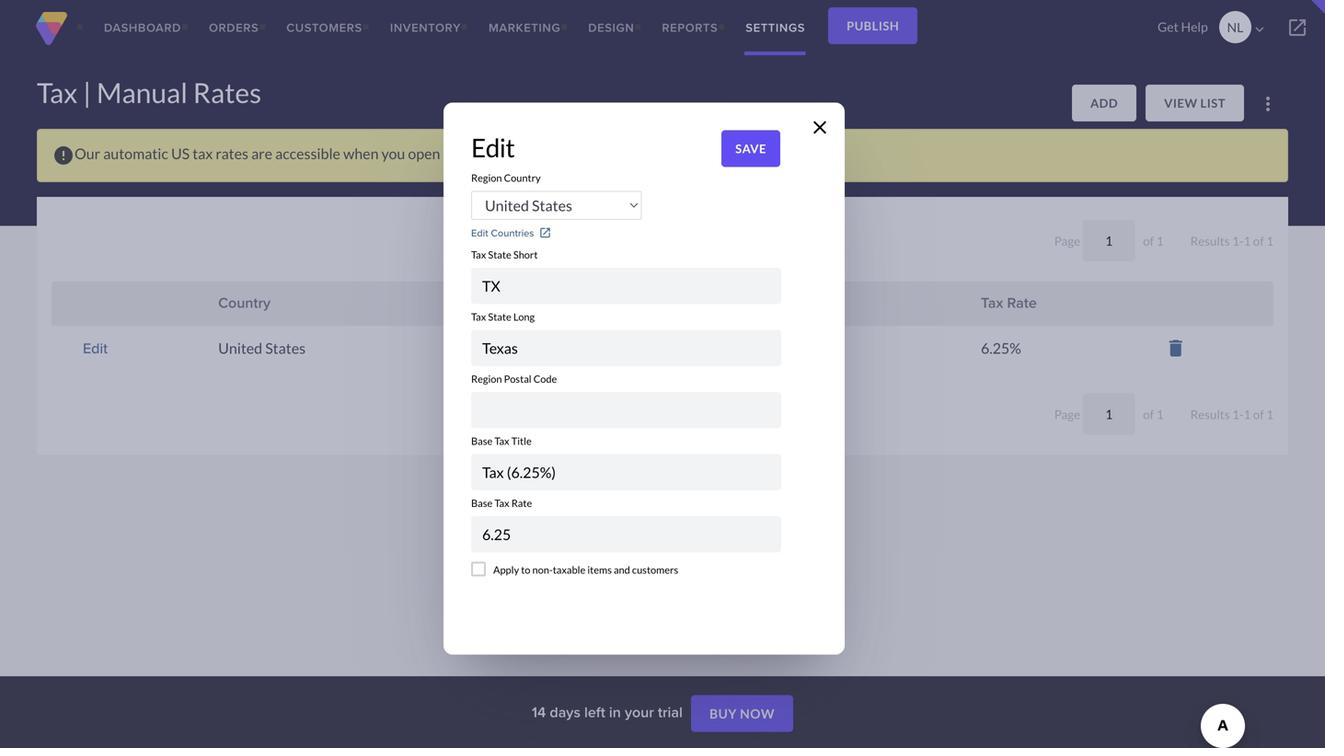 Task type: vqa. For each thing, say whether or not it's contained in the screenshot.
second "keyboard_arrow_right Results 1 - 1 of 1" from the bottom
yes



Task type: describe. For each thing, give the bounding box(es) containing it.
non-
[[532, 564, 553, 576]]

tax for tax | manual rates
[[37, 76, 78, 109]]

view
[[1164, 96, 1198, 110]]

region for region country
[[471, 172, 502, 184]]

edit for edit countries
[[471, 225, 488, 240]]

items
[[588, 564, 612, 576]]

|
[[83, 76, 91, 109]]

customers
[[287, 19, 363, 36]]

region country
[[471, 172, 541, 184]]

save
[[736, 141, 767, 156]]

14
[[532, 701, 546, 723]]

0 vertical spatial code
[[793, 292, 828, 314]]

delete
[[1165, 337, 1187, 359]]

tax state short
[[471, 249, 538, 261]]

state for tax state short
[[488, 249, 512, 261]]

delete link
[[1165, 337, 1187, 365]]

2 of 1 from the top
[[1141, 407, 1166, 422]]

and
[[614, 564, 630, 576]]

province
[[513, 292, 571, 314]]

rates
[[193, 76, 262, 109]]

tax for tax state short
[[471, 249, 486, 261]]

1 of 1 from the top
[[1141, 234, 1166, 249]]

state / province
[[467, 292, 571, 314]]

countries
[[491, 225, 534, 240]]

title
[[511, 435, 532, 447]]

postal code
[[749, 292, 828, 314]]

tax state long
[[471, 311, 535, 323]]

store.
[[512, 145, 549, 163]]

2 - from the top
[[1240, 407, 1244, 422]]

2 results from the top
[[1191, 407, 1230, 422]]

short
[[513, 249, 538, 261]]

apply
[[493, 564, 519, 576]]

rates
[[216, 145, 248, 163]]

clear
[[809, 116, 831, 139]]

1 page from the top
[[1055, 234, 1083, 249]]

open
[[408, 145, 440, 163]]

 link
[[1270, 0, 1325, 55]]

succeed online with volusion's shopping cart software image
[[33, 12, 70, 45]]

Tax State Short text field
[[471, 268, 781, 304]]

get help
[[1158, 19, 1208, 35]]

buy now
[[710, 706, 775, 722]]

taxable
[[553, 564, 586, 576]]

keyboard_arrow_right results 1 - 1 of 1 for second keyboard_arrow_right link from the bottom of the page
[[1166, 232, 1274, 254]]

inventory
[[390, 19, 461, 36]]

edit countries
[[471, 225, 534, 240]]

to
[[521, 564, 531, 576]]

base for base tax title
[[471, 435, 493, 447]]

automatic
[[103, 145, 168, 163]]

keyboard_arrow_right for first keyboard_arrow_right link from the bottom of the page
[[1166, 405, 1188, 427]]

region for region postal code
[[471, 373, 502, 385]]

1 - from the top
[[1240, 234, 1244, 249]]

help
[[1181, 19, 1208, 35]]

0 vertical spatial edit
[[471, 132, 515, 163]]

get
[[1158, 19, 1179, 35]]

base tax title
[[471, 435, 532, 447]]

customers
[[632, 564, 679, 576]]

us
[[171, 145, 190, 163]]

orders
[[209, 19, 259, 36]]

volusion
[[453, 145, 509, 163]]

view list link
[[1146, 85, 1244, 121]]

list
[[1201, 96, 1226, 110]]

reports
[[662, 19, 718, 36]]

2 page from the top
[[1055, 407, 1083, 422]]



Task type: locate. For each thing, give the bounding box(es) containing it.
our
[[75, 145, 100, 163]]

tax
[[193, 145, 213, 163]]

tax for tax rate
[[981, 292, 1004, 314]]

tax down base tax title
[[495, 497, 510, 509]]

apply to non-taxable items and customers
[[493, 564, 679, 576]]

states
[[265, 339, 306, 357]]

save link
[[722, 130, 780, 167]]

1 vertical spatial keyboard_arrow_right results 1 - 1 of 1
[[1166, 405, 1274, 427]]

tax for tax state long
[[471, 311, 486, 323]]

tax up 6.25% on the right top of the page
[[981, 292, 1004, 314]]

0 horizontal spatial country
[[218, 292, 271, 314]]

country
[[504, 172, 541, 184], [218, 292, 271, 314]]

add link
[[1072, 85, 1137, 121]]

tax down edit countries
[[471, 249, 486, 261]]

rate
[[1007, 292, 1037, 314], [511, 497, 532, 509]]

tax rate
[[981, 292, 1037, 314]]

Base Tax Rate text field
[[471, 516, 781, 553]]

tax left |
[[37, 76, 78, 109]]

1 vertical spatial results
[[1191, 407, 1230, 422]]

tx
[[467, 339, 485, 357]]

tax left title
[[495, 435, 510, 447]]

state for tax state long
[[488, 311, 512, 323]]

1 vertical spatial postal
[[504, 373, 532, 385]]

1 vertical spatial edit
[[471, 225, 488, 240]]

state down edit countries
[[488, 249, 512, 261]]

base left title
[[471, 435, 493, 447]]

state left long
[[488, 311, 512, 323]]

tax up tx
[[471, 311, 486, 323]]

0 vertical spatial of 1
[[1141, 234, 1166, 249]]

1 horizontal spatial code
[[793, 292, 828, 314]]

1 base from the top
[[471, 435, 493, 447]]

country down the store.
[[504, 172, 541, 184]]

0 vertical spatial -
[[1240, 234, 1244, 249]]

0 vertical spatial page
[[1055, 234, 1083, 249]]

region down volusion
[[471, 172, 502, 184]]

add
[[1091, 96, 1118, 110]]

rate up 6.25% on the right top of the page
[[1007, 292, 1037, 314]]

1 horizontal spatial country
[[504, 172, 541, 184]]

0 vertical spatial rate
[[1007, 292, 1037, 314]]

of
[[1143, 234, 1154, 249], [1253, 234, 1264, 249], [1143, 407, 1154, 422], [1253, 407, 1264, 422]]

buy now link
[[691, 695, 793, 732]]

rate down title
[[511, 497, 532, 509]]

you
[[382, 145, 405, 163]]

2 base from the top
[[471, 497, 493, 509]]

1 vertical spatial country
[[218, 292, 271, 314]]

page
[[1055, 234, 1083, 249], [1055, 407, 1083, 422]]

None text field
[[471, 392, 781, 428]]

tax
[[37, 76, 78, 109], [471, 249, 486, 261], [981, 292, 1004, 314], [471, 311, 486, 323], [495, 435, 510, 447], [495, 497, 510, 509]]

2 keyboard_arrow_right results 1 - 1 of 1 from the top
[[1166, 405, 1274, 427]]

1
[[1157, 234, 1164, 249], [1233, 234, 1240, 249], [1244, 234, 1251, 249], [1267, 234, 1274, 249], [1157, 407, 1164, 422], [1233, 407, 1240, 422], [1244, 407, 1251, 422], [1267, 407, 1274, 422]]

0 vertical spatial keyboard_arrow_right
[[1166, 232, 1188, 254]]

error our automatic us tax rates are accessible when you open a volusion store.
[[52, 145, 552, 167]]

edit for edit link
[[83, 337, 108, 359]]

keyboard_arrow_right link
[[1166, 232, 1188, 254], [1166, 405, 1188, 427]]

publish
[[847, 18, 899, 33]]

postal
[[749, 292, 789, 314], [504, 373, 532, 385]]

keyboard_arrow_right
[[1166, 232, 1188, 254], [1166, 405, 1188, 427]]

1 vertical spatial region
[[471, 373, 502, 385]]

1 region from the top
[[471, 172, 502, 184]]

1 vertical spatial -
[[1240, 407, 1244, 422]]

error
[[52, 145, 75, 167]]

0 vertical spatial postal
[[749, 292, 789, 314]]

keyboard_arrow_right results 1 - 1 of 1
[[1166, 232, 1274, 254], [1166, 405, 1274, 427]]

view list
[[1164, 96, 1226, 110]]

buy
[[710, 706, 737, 722]]

0 vertical spatial country
[[504, 172, 541, 184]]

1 keyboard_arrow_right results 1 - 1 of 1 from the top
[[1166, 232, 1274, 254]]

dashboard link
[[90, 0, 195, 55]]

united states
[[218, 339, 306, 357]]

base for base tax rate
[[471, 497, 493, 509]]

region down tx
[[471, 373, 502, 385]]

0 vertical spatial keyboard_arrow_right link
[[1166, 232, 1188, 254]]

0 horizontal spatial code
[[534, 373, 557, 385]]

keyboard_arrow_right results 1 - 1 of 1 for first keyboard_arrow_right link from the bottom of the page
[[1166, 405, 1274, 427]]

manual
[[97, 76, 188, 109]]

1 vertical spatial page
[[1055, 407, 1083, 422]]

1 vertical spatial keyboard_arrow_right link
[[1166, 405, 1188, 427]]

6.25%
[[981, 339, 1021, 357]]

edit countries link
[[471, 225, 552, 240]]

base
[[471, 435, 493, 447], [471, 497, 493, 509]]

nl 
[[1227, 19, 1268, 38]]

accessible
[[275, 145, 340, 163]]

now
[[740, 706, 775, 722]]

1 vertical spatial code
[[534, 373, 557, 385]]

design
[[588, 19, 634, 36]]


[[1287, 17, 1309, 39]]

1 vertical spatial rate
[[511, 497, 532, 509]]

0 vertical spatial keyboard_arrow_right results 1 - 1 of 1
[[1166, 232, 1274, 254]]

0 horizontal spatial postal
[[504, 373, 532, 385]]

2 keyboard_arrow_right link from the top
[[1166, 405, 1188, 427]]

1 horizontal spatial postal
[[749, 292, 789, 314]]

2 keyboard_arrow_right from the top
[[1166, 405, 1188, 427]]

state left /
[[467, 292, 501, 314]]

2 region from the top
[[471, 373, 502, 385]]


[[1252, 21, 1268, 38]]

1 keyboard_arrow_right link from the top
[[1166, 232, 1188, 254]]

0 vertical spatial results
[[1191, 234, 1230, 249]]

region postal code
[[471, 373, 557, 385]]

are
[[251, 145, 272, 163]]

1 vertical spatial of 1
[[1141, 407, 1166, 422]]

marketing
[[489, 19, 561, 36]]

1 results from the top
[[1191, 234, 1230, 249]]

long
[[513, 311, 535, 323]]

-
[[1240, 234, 1244, 249], [1240, 407, 1244, 422]]

results
[[1191, 234, 1230, 249], [1191, 407, 1230, 422]]

state
[[488, 249, 512, 261], [467, 292, 501, 314], [488, 311, 512, 323]]

edit
[[471, 132, 515, 163], [471, 225, 488, 240], [83, 337, 108, 359]]

nl
[[1227, 19, 1244, 35]]

1 keyboard_arrow_right from the top
[[1166, 232, 1188, 254]]

base tax rate
[[471, 497, 532, 509]]

country up the united
[[218, 292, 271, 314]]

tax | manual rates
[[37, 76, 262, 109]]

1 vertical spatial base
[[471, 497, 493, 509]]

code
[[793, 292, 828, 314], [534, 373, 557, 385]]

0 vertical spatial base
[[471, 435, 493, 447]]

base down base tax title
[[471, 497, 493, 509]]

keyboard_arrow_right for second keyboard_arrow_right link from the bottom of the page
[[1166, 232, 1188, 254]]

dashboard
[[104, 19, 181, 36]]

2 vertical spatial edit
[[83, 337, 108, 359]]

when
[[343, 145, 379, 163]]

1 vertical spatial keyboard_arrow_right
[[1166, 405, 1188, 427]]

/
[[505, 292, 509, 314]]

1 horizontal spatial rate
[[1007, 292, 1037, 314]]

settings
[[746, 19, 805, 36]]

publish button
[[828, 7, 918, 44]]

united
[[218, 339, 262, 357]]

edit link
[[83, 337, 108, 359]]

of 1
[[1141, 234, 1166, 249], [1141, 407, 1166, 422]]

region
[[471, 172, 502, 184], [471, 373, 502, 385]]

0 horizontal spatial rate
[[511, 497, 532, 509]]

Base Tax Title text field
[[471, 454, 781, 491]]

a
[[443, 145, 451, 163]]

0 vertical spatial region
[[471, 172, 502, 184]]



